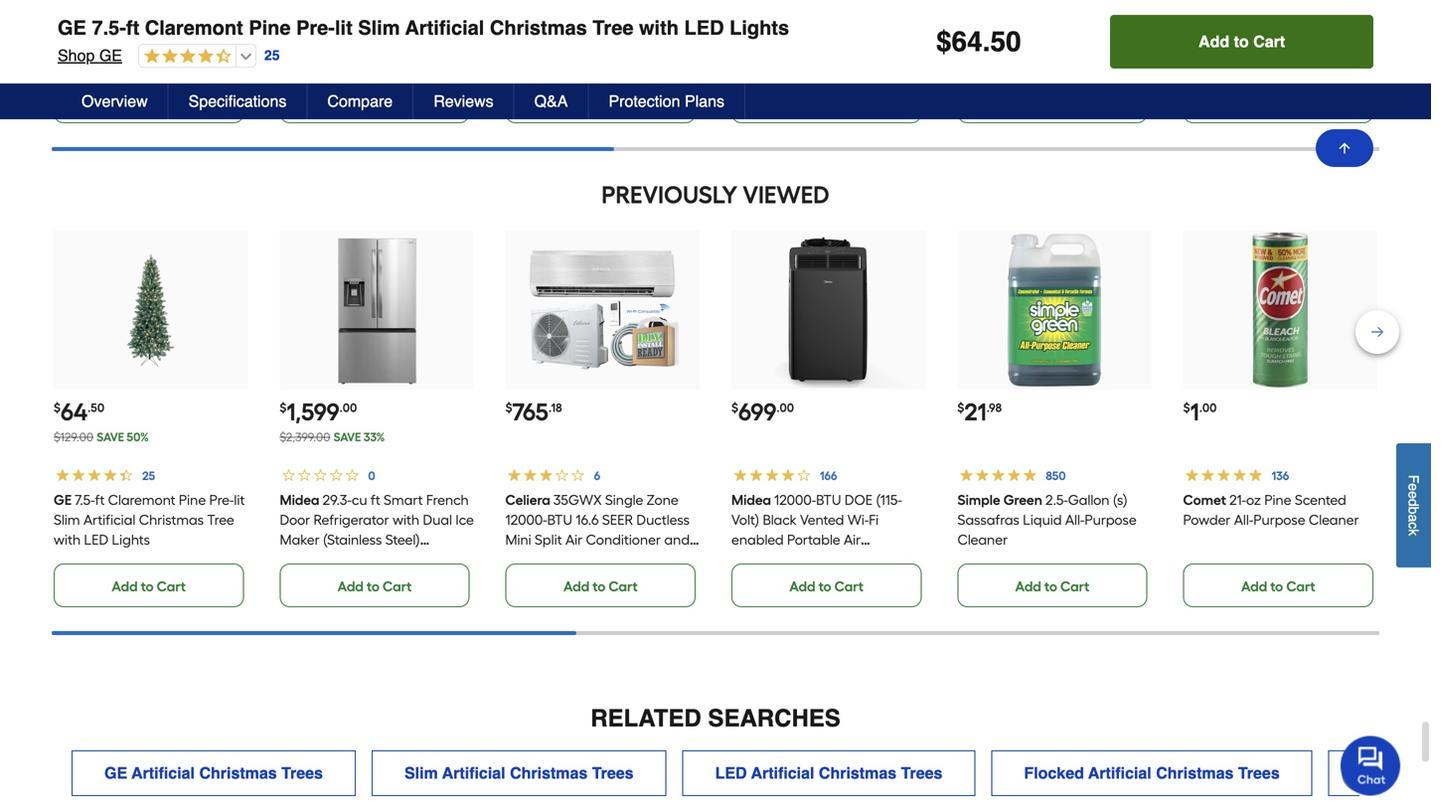 Task type: vqa. For each thing, say whether or not it's contained in the screenshot.
Status
no



Task type: locate. For each thing, give the bounding box(es) containing it.
0 horizontal spatial 64
[[61, 398, 88, 427]]

1 in from the left
[[538, 47, 549, 64]]

plug- inside 100-count 20.62-ft multicolor incandescent plug-in christmas string lights
[[821, 47, 853, 64]]

holiday living up shop ge
[[54, 7, 143, 24]]

100- up protection
[[598, 7, 624, 24]]

0 vertical spatial 12000-
[[774, 492, 816, 509]]

1 horizontal spatial 100-
[[824, 7, 850, 24]]

1 plug- from the left
[[506, 47, 538, 64]]

outdoor extension cord 40-ft 16 / 3-prong outdoor sjtw light duty general extension cord list item
[[958, 0, 1152, 123]]

2 vertical spatial slim
[[405, 764, 438, 782]]

in inside 100-count 20.62-ft white incandescent plug-in christmas string lights
[[538, 47, 549, 64]]

hooks up the 4.4 stars image
[[123, 27, 162, 44]]

cart inside 1,599 list item
[[383, 578, 412, 595]]

$ for $ 1 .00
[[1184, 401, 1191, 415]]

pine
[[249, 16, 291, 39], [1227, 47, 1254, 64], [179, 492, 206, 509], [1265, 492, 1292, 509]]

christmas
[[490, 16, 587, 39], [553, 47, 618, 64], [732, 67, 797, 84], [139, 512, 204, 528], [199, 764, 277, 782], [510, 764, 588, 782], [819, 764, 897, 782], [1156, 764, 1234, 782]]

2 outdoor extension cord 40-ft 16 / 3-prong outdoor sjtw light duty general extension cord link from the top
[[958, 7, 1130, 84]]

3 trees from the left
[[901, 764, 943, 782]]

conditioner
[[586, 531, 661, 548], [732, 551, 807, 568]]

and inside 12000-btu doe (115- volt) black vented wi-fi enabled portable air conditioner with heater and remote cools 550-sq ft
[[887, 551, 913, 568]]

$129.00
[[54, 430, 93, 444]]

ge for ge
[[54, 492, 72, 509]]

1 vertical spatial string
[[800, 67, 837, 84]]

ornament up 25
[[280, 27, 346, 44]]

2 heater from the left
[[840, 551, 884, 568]]

add to cart link for 29.3-cu ft smart french door refrigerator with dual ice maker (stainless steel) energy star
[[280, 564, 470, 607]]

0 horizontal spatial lit
[[234, 492, 245, 509]]

save left 50%
[[97, 430, 124, 444]]

1 horizontal spatial 64
[[952, 26, 983, 58]]

midea inside 699 list item
[[732, 492, 771, 509]]

3 holiday from the left
[[506, 7, 554, 24]]

0 horizontal spatial tree
[[207, 512, 234, 528]]

1 heater from the left
[[506, 551, 549, 568]]

lights inside 7.5-ft claremont pine pre-lit slim artificial christmas tree with led lights
[[112, 531, 150, 548]]

0 horizontal spatial cord
[[958, 27, 989, 44]]

ft up "garland"
[[1337, 27, 1347, 44]]

btu up vented
[[816, 492, 842, 509]]

$ inside $ 64 .50
[[54, 401, 61, 415]]

cleaner inside 2.5-gallon (s) sassafras liquid all-purpose cleaner
[[958, 531, 1008, 548]]

1 horizontal spatial cleaner
[[1309, 512, 1360, 528]]

0 horizontal spatial in
[[538, 47, 549, 64]]

.00 for 699
[[777, 401, 794, 415]]

add to cart down portable
[[790, 578, 864, 595]]

string inside 100-count 20.62-ft multicolor incandescent plug-in christmas string lights
[[800, 67, 837, 84]]

incandescent down "outlet"
[[1252, 67, 1338, 84]]

.00 for 1
[[1200, 401, 1217, 415]]

0 horizontal spatial pack
[[165, 7, 195, 24]]

1 air from the left
[[566, 531, 583, 548]]

to down the (stainless
[[367, 578, 380, 595]]

1 vertical spatial slim
[[54, 512, 80, 528]]

cart inside 'button'
[[1254, 32, 1286, 51]]

1 vertical spatial and
[[887, 551, 913, 568]]

/
[[1042, 27, 1048, 44]]

add down "star"
[[338, 578, 364, 595]]

0 horizontal spatial 75-
[[146, 7, 165, 24]]

2 vertical spatial led
[[715, 764, 747, 782]]

20.62- inside 100-count 20.62-ft multicolor incandescent plug-in christmas string lights
[[732, 27, 770, 44]]

1 20.62- from the left
[[506, 27, 544, 44]]

0 horizontal spatial purpose
[[1085, 512, 1137, 528]]

incandescent inside 100-count 20.62-ft white incandescent plug-in christmas string lights
[[598, 27, 684, 44]]

ornament inside 75-pack metal ornament hooks
[[54, 27, 120, 44]]

35gwx
[[554, 492, 602, 509]]

2 in from the left
[[853, 47, 865, 64]]

0 horizontal spatial heater
[[506, 551, 549, 568]]

1 .00 from the left
[[340, 401, 357, 415]]

75-pack metal ornament hooks
[[54, 7, 234, 44]]

1 75- from the left
[[146, 7, 165, 24]]

0 horizontal spatial 12000-
[[506, 512, 548, 528]]

0 vertical spatial outdoor
[[1013, 7, 1066, 24]]

100- inside 100-count 20.62-ft white incandescent plug-in christmas string lights
[[598, 7, 624, 24]]

living
[[105, 7, 143, 24], [331, 7, 369, 24], [557, 7, 595, 24], [783, 7, 821, 24], [1235, 7, 1273, 24]]

1 horizontal spatial slim
[[358, 16, 400, 39]]

add to cart link for 35gwx single zone 12000-btu 16.6 seer ductless mini split air conditioner and heater with 25-ft installation kit
[[506, 564, 696, 607]]

2 vertical spatial incandescent
[[1252, 67, 1338, 84]]

pack left plastic
[[391, 7, 421, 24]]

add down the 21-oz pine scented powder all-purpose cleaner
[[1242, 578, 1268, 595]]

q&a
[[535, 92, 568, 110]]

3 .00 from the left
[[1200, 401, 1217, 415]]

1 count from the left
[[624, 7, 663, 24]]

0 horizontal spatial slim
[[54, 512, 80, 528]]

to down '25-'
[[593, 578, 606, 595]]

in inside 100-count 20.62-ft multicolor incandescent plug-in christmas string lights
[[853, 47, 865, 64]]

1 vertical spatial incandescent
[[732, 47, 817, 64]]

2 horizontal spatial incandescent
[[1252, 67, 1338, 84]]

count inside 100-count 20.62-ft multicolor incandescent plug-in christmas string lights
[[850, 7, 889, 24]]

outdoor up /
[[1013, 7, 1066, 24]]

1 vertical spatial 7.5-
[[75, 492, 95, 509]]

1 horizontal spatial midea
[[732, 492, 771, 509]]

ft right cu
[[371, 492, 380, 509]]

prong
[[1063, 27, 1100, 44]]

2 75- from the left
[[372, 7, 391, 24]]

save left 33%
[[334, 430, 361, 444]]

$ inside $ 699 .00
[[732, 401, 739, 415]]

2 holiday from the left
[[280, 7, 328, 24]]

0 vertical spatial string
[[621, 47, 658, 64]]

hooks up compare
[[349, 27, 388, 44]]

to down 7.5-ft claremont pine pre-lit slim artificial christmas tree with led lights
[[141, 578, 154, 595]]

0 vertical spatial btu
[[816, 492, 842, 509]]

add to cart down 100-count 20.62-ft white incandescent plug-in christmas string lights
[[564, 94, 638, 111]]

100- inside 100-count 20.62-ft multicolor incandescent plug-in christmas string lights
[[824, 7, 850, 24]]

0 vertical spatial conditioner
[[586, 531, 661, 548]]

$ for $ 1,599 .00
[[280, 401, 287, 415]]

cleaner down sassafras
[[958, 531, 1008, 548]]

2 hooks from the left
[[349, 27, 388, 44]]

living for 75-pack metal ornament hooks
[[105, 7, 143, 24]]

$ 64 .50
[[54, 398, 104, 427]]

add to cart button
[[1111, 15, 1374, 69]]

4 holiday from the left
[[732, 7, 780, 24]]

2 horizontal spatial pre-
[[1184, 27, 1208, 44]]

1 vertical spatial claremont
[[108, 492, 175, 509]]

0 horizontal spatial .00
[[340, 401, 357, 415]]

1 vertical spatial led
[[84, 531, 109, 548]]

tree left door
[[207, 512, 234, 528]]

1 horizontal spatial incandescent
[[732, 47, 817, 64]]

2 air from the left
[[844, 531, 861, 548]]

1 horizontal spatial air
[[844, 531, 861, 548]]

reviews
[[434, 92, 494, 110]]

2 pack from the left
[[391, 7, 421, 24]]

trees for flocked artificial christmas trees
[[1239, 764, 1280, 782]]

air down wi-
[[844, 531, 861, 548]]

ge for ge 7.5-ft claremont pine pre-lit slim artificial christmas tree with led lights
[[58, 16, 86, 39]]

holiday living up 25
[[280, 7, 369, 24]]

door
[[280, 512, 310, 528]]

1 holiday living from the left
[[54, 7, 143, 24]]

25-
[[583, 551, 602, 568]]

3 living from the left
[[557, 7, 595, 24]]

1 horizontal spatial hooks
[[349, 27, 388, 44]]

0 horizontal spatial all-
[[1065, 512, 1085, 528]]

living for indoor/outdoor pre-lit electrical outlet 9-ft ellston pine artificial garland with clear incandescent lights
[[1235, 7, 1273, 24]]

29.3-cu ft smart french door refrigerator with dual ice maker (stainless steel) energy star
[[280, 492, 474, 568]]

5 holiday from the left
[[1184, 7, 1232, 24]]

powder
[[1184, 512, 1231, 528]]

previously viewed heading
[[52, 175, 1380, 215]]

75- inside 75-pack plastic ornament hooks
[[372, 7, 391, 24]]

0 vertical spatial incandescent
[[598, 27, 684, 44]]

all- down 21-
[[1235, 512, 1254, 528]]

add to cart link for 7.5-ft claremont pine pre-lit slim artificial christmas tree with led lights
[[54, 564, 244, 607]]

3-
[[1051, 27, 1063, 44]]

$2,399.00 save 33%
[[280, 430, 385, 444]]

midea up volt)
[[732, 492, 771, 509]]

12000- up black
[[774, 492, 816, 509]]

0 horizontal spatial outdoor
[[958, 47, 1011, 64]]

1 save from the left
[[97, 430, 124, 444]]

1 horizontal spatial pack
[[391, 7, 421, 24]]

all- down gallon
[[1065, 512, 1085, 528]]

1 horizontal spatial 20.62-
[[732, 27, 770, 44]]

slim
[[358, 16, 400, 39], [54, 512, 80, 528], [405, 764, 438, 782]]

20.62- left white
[[506, 27, 544, 44]]

protection
[[609, 92, 680, 110]]

all- inside 2.5-gallon (s) sassafras liquid all-purpose cleaner
[[1065, 512, 1085, 528]]

comet 21-oz pine scented powder all-purpose cleaner image
[[1203, 233, 1358, 388]]

celiera
[[506, 492, 551, 509]]

0 vertical spatial claremont
[[145, 16, 243, 39]]

2 save from the left
[[334, 430, 361, 444]]

add to cart link for 12000-btu doe (115- volt) black vented wi-fi enabled portable air conditioner with heater and remote cools 550-sq ft
[[732, 564, 922, 607]]

lit inside indoor/outdoor pre-lit electrical outlet 9-ft ellston pine artificial garland with clear incandescent lights
[[1208, 27, 1219, 44]]

steel)
[[385, 531, 420, 548]]

1 living from the left
[[105, 7, 143, 24]]

2 count from the left
[[850, 7, 889, 24]]

1 horizontal spatial btu
[[816, 492, 842, 509]]

ft left the 16
[[1013, 27, 1023, 44]]

64 list item
[[54, 231, 248, 607]]

holiday living for 75-pack plastic ornament hooks
[[280, 7, 369, 24]]

(stainless
[[323, 531, 382, 548]]

.98
[[987, 401, 1002, 415]]

1 horizontal spatial plug-
[[821, 47, 853, 64]]

1 horizontal spatial in
[[853, 47, 865, 64]]

midea
[[280, 492, 319, 509], [732, 492, 771, 509]]

2 trees from the left
[[592, 764, 634, 782]]

string inside 100-count 20.62-ft white incandescent plug-in christmas string lights
[[621, 47, 658, 64]]

lights
[[730, 16, 789, 39], [506, 67, 544, 84], [841, 67, 879, 84], [1184, 87, 1222, 104], [112, 531, 150, 548]]

4 trees from the left
[[1239, 764, 1280, 782]]

.00 inside $ 1 .00
[[1200, 401, 1217, 415]]

lit
[[335, 16, 353, 39], [1208, 27, 1219, 44], [234, 492, 245, 509]]

and down (115-
[[887, 551, 913, 568]]

to up the clear
[[1234, 32, 1249, 51]]

7.5- down "$129.00"
[[75, 492, 95, 509]]

add to cart up the clear
[[1199, 32, 1286, 51]]

$ for $ 64 .50
[[54, 401, 61, 415]]

100- for multicolor
[[824, 7, 850, 24]]

75- inside 75-pack metal ornament hooks
[[146, 7, 165, 24]]

$ inside $ 1 .00
[[1184, 401, 1191, 415]]

air down 16.6
[[566, 531, 583, 548]]

add down shop ge
[[112, 94, 138, 111]]

christmas inside flocked artificial christmas trees link
[[1156, 764, 1234, 782]]

2 .00 from the left
[[777, 401, 794, 415]]

1 all- from the left
[[1065, 512, 1085, 528]]

french
[[426, 492, 469, 509]]

2 purpose from the left
[[1254, 512, 1306, 528]]

holiday living up multicolor
[[732, 7, 821, 24]]

0 horizontal spatial air
[[566, 531, 583, 548]]

add to cart link inside the 21 list item
[[958, 564, 1148, 607]]

white
[[557, 27, 594, 44]]

add to cart down '25-'
[[564, 578, 638, 595]]

3 holiday living from the left
[[506, 7, 595, 24]]

1 vertical spatial conditioner
[[732, 551, 807, 568]]

ft down $129.00 save 50%
[[95, 492, 105, 509]]

1 horizontal spatial ornament
[[280, 27, 346, 44]]

k
[[1406, 529, 1422, 536]]

1 horizontal spatial 75-
[[372, 7, 391, 24]]

1 midea from the left
[[280, 492, 319, 509]]

e up d
[[1406, 483, 1422, 491]]

cleaner down scented
[[1309, 512, 1360, 528]]

75- left plastic
[[372, 7, 391, 24]]

pack inside 75-pack plastic ornament hooks
[[391, 7, 421, 24]]

20.62- left multicolor
[[732, 27, 770, 44]]

to inside the 21 list item
[[1045, 578, 1058, 595]]

64 left 40-
[[952, 26, 983, 58]]

ornament for 75-pack metal ornament hooks
[[54, 27, 120, 44]]

$ inside $ 21 .98
[[958, 401, 965, 415]]

hooks inside 75-pack metal ornament hooks
[[123, 27, 162, 44]]

living up multicolor
[[783, 7, 821, 24]]

in for multicolor
[[853, 47, 865, 64]]

ft inside 7.5-ft claremont pine pre-lit slim artificial christmas tree with led lights
[[95, 492, 105, 509]]

smart
[[384, 492, 423, 509]]

string up protection
[[621, 47, 658, 64]]

ice
[[456, 512, 474, 528]]

living up shop ge
[[105, 7, 143, 24]]

trees for slim artificial christmas trees
[[592, 764, 634, 782]]

20.62- inside 100-count 20.62-ft white incandescent plug-in christmas string lights
[[506, 27, 544, 44]]

kit
[[506, 571, 522, 588]]

ornament inside 75-pack plastic ornament hooks
[[280, 27, 346, 44]]

tree up protection
[[593, 16, 634, 39]]

0 vertical spatial cleaner
[[1309, 512, 1360, 528]]

overview button
[[62, 84, 169, 119]]

heater up sq
[[840, 551, 884, 568]]

to down 2.5-gallon (s) sassafras liquid all-purpose cleaner
[[1045, 578, 1058, 595]]

.00
[[340, 401, 357, 415], [777, 401, 794, 415], [1200, 401, 1217, 415]]

add
[[1199, 32, 1230, 51], [112, 94, 138, 111], [338, 94, 364, 111], [564, 94, 590, 111], [112, 578, 138, 595], [338, 578, 364, 595], [564, 578, 590, 595], [790, 578, 816, 595], [1016, 578, 1042, 595], [1242, 578, 1268, 595]]

64
[[952, 26, 983, 58], [61, 398, 88, 427]]

1 hooks from the left
[[123, 27, 162, 44]]

christmas inside 7.5-ft claremont pine pre-lit slim artificial christmas tree with led lights
[[139, 512, 204, 528]]

purpose inside the 21-oz pine scented powder all-purpose cleaner
[[1254, 512, 1306, 528]]

midea up door
[[280, 492, 319, 509]]

0 horizontal spatial ornament
[[54, 27, 120, 44]]

1
[[1191, 398, 1200, 427]]

5 holiday living from the left
[[1184, 7, 1273, 24]]

and down ductless
[[665, 531, 690, 548]]

2 horizontal spatial .00
[[1200, 401, 1217, 415]]

cleaner inside the 21-oz pine scented powder all-purpose cleaner
[[1309, 512, 1360, 528]]

100- up multicolor
[[824, 7, 850, 24]]

3 list item from the left
[[506, 0, 700, 123]]

cord
[[958, 27, 989, 44], [1075, 67, 1107, 84]]

1 vertical spatial 12000-
[[506, 512, 548, 528]]

simple green
[[958, 492, 1042, 509]]

to down the 21-oz pine scented powder all-purpose cleaner
[[1271, 578, 1284, 595]]

1 horizontal spatial save
[[334, 430, 361, 444]]

1 horizontal spatial .00
[[777, 401, 794, 415]]

purpose down oz
[[1254, 512, 1306, 528]]

arrow right image
[[1351, 764, 1371, 783]]

0 vertical spatial tree
[[593, 16, 634, 39]]

led artificial christmas trees
[[715, 764, 943, 782]]

ft inside "29.3-cu ft smart french door refrigerator with dual ice maker (stainless steel) energy star"
[[371, 492, 380, 509]]

living up white
[[557, 7, 595, 24]]

0 horizontal spatial string
[[621, 47, 658, 64]]

ft right sq
[[868, 571, 878, 588]]

ge artificial christmas trees link
[[72, 751, 356, 796]]

plug- inside 100-count 20.62-ft white incandescent plug-in christmas string lights
[[506, 47, 538, 64]]

add to cart link
[[54, 80, 244, 123], [280, 80, 470, 123], [506, 80, 696, 123], [54, 564, 244, 607], [280, 564, 470, 607], [506, 564, 696, 607], [732, 564, 922, 607], [958, 564, 1148, 607], [1184, 564, 1374, 607]]

to
[[1234, 32, 1249, 51], [141, 94, 154, 111], [367, 94, 380, 111], [593, 94, 606, 111], [141, 578, 154, 595], [367, 578, 380, 595], [593, 578, 606, 595], [819, 578, 832, 595], [1045, 578, 1058, 595], [1271, 578, 1284, 595]]

12000- down celiera
[[506, 512, 548, 528]]

add down '25-'
[[564, 578, 590, 595]]

add inside 699 list item
[[790, 578, 816, 595]]

extension down sjtw
[[1012, 67, 1072, 84]]

2 20.62- from the left
[[732, 27, 770, 44]]

1 horizontal spatial pre-
[[296, 16, 335, 39]]

1 trees from the left
[[281, 764, 323, 782]]

$ for $ 64 . 50
[[936, 26, 952, 58]]

midea for black
[[732, 492, 771, 509]]

living for 100-count 20.62-ft white incandescent plug-in christmas string lights
[[557, 7, 595, 24]]

20.62- for multicolor
[[732, 27, 770, 44]]

5 living from the left
[[1235, 7, 1273, 24]]

plug- down multicolor
[[821, 47, 853, 64]]

0 horizontal spatial conditioner
[[586, 531, 661, 548]]

add to cart down 2.5-gallon (s) sassafras liquid all-purpose cleaner
[[1016, 578, 1090, 595]]

add to cart down "star"
[[338, 578, 412, 595]]

1 vertical spatial 64
[[61, 398, 88, 427]]

1 horizontal spatial outdoor
[[1013, 7, 1066, 24]]

purpose
[[1085, 512, 1137, 528], [1254, 512, 1306, 528]]

heater down mini
[[506, 551, 549, 568]]

1 vertical spatial cleaner
[[958, 531, 1008, 548]]

add to cart link inside 765 list item
[[506, 564, 696, 607]]

outdoor extension cord 40-ft 16 / 3-prong outdoor sjtw light duty general extension cord link inside "list item"
[[958, 7, 1130, 84]]

to left sq
[[819, 578, 832, 595]]

incandescent right white
[[598, 27, 684, 44]]

$ 699 .00
[[732, 398, 794, 427]]

2 horizontal spatial lit
[[1208, 27, 1219, 44]]

outlet
[[1283, 27, 1323, 44]]

0 horizontal spatial hooks
[[123, 27, 162, 44]]

0 horizontal spatial cleaner
[[958, 531, 1008, 548]]

led inside the led artificial christmas trees link
[[715, 764, 747, 782]]

0 horizontal spatial and
[[665, 531, 690, 548]]

2 living from the left
[[331, 7, 369, 24]]

with inside 35gwx single zone 12000-btu 16.6 seer ductless mini split air conditioner and heater with 25-ft installation kit
[[552, 551, 579, 568]]

1 horizontal spatial all-
[[1235, 512, 1254, 528]]

f e e d b a c k button
[[1397, 443, 1432, 568]]

.00 inside $ 699 .00
[[777, 401, 794, 415]]

add up the clear
[[1199, 32, 1230, 51]]

ft inside 100-count 20.62-ft white incandescent plug-in christmas string lights
[[544, 27, 553, 44]]

incandescent
[[598, 27, 684, 44], [732, 47, 817, 64], [1252, 67, 1338, 84]]

add to cart inside the 21 list item
[[1016, 578, 1090, 595]]

64 for .50
[[61, 398, 88, 427]]

led artificial christmas trees link
[[683, 751, 976, 796]]

29.3-
[[322, 492, 352, 509]]

cu
[[352, 492, 367, 509]]

living up compare
[[331, 7, 369, 24]]

1 horizontal spatial string
[[800, 67, 837, 84]]

0 horizontal spatial 20.62-
[[506, 27, 544, 44]]

save for 1,599
[[334, 430, 361, 444]]

refrigerator
[[314, 512, 389, 528]]

save
[[97, 430, 124, 444], [334, 430, 361, 444]]

c
[[1406, 522, 1422, 529]]

a
[[1406, 514, 1422, 522]]

1 vertical spatial btu
[[548, 512, 573, 528]]

ft left white
[[544, 27, 553, 44]]

celiera 35gwx single zone 12000-btu 16.6 seer ductless mini split air conditioner and heater with 25-ft installation kit image
[[525, 233, 680, 388]]

2 ornament from the left
[[280, 27, 346, 44]]

0 horizontal spatial pre-
[[209, 492, 234, 509]]

1 ornament from the left
[[54, 27, 120, 44]]

pack left metal
[[165, 7, 195, 24]]

all- for 21
[[1065, 512, 1085, 528]]

trees
[[281, 764, 323, 782], [592, 764, 634, 782], [901, 764, 943, 782], [1239, 764, 1280, 782]]

split
[[535, 531, 562, 548]]

1 100- from the left
[[598, 7, 624, 24]]

pack inside 75-pack metal ornament hooks
[[165, 7, 195, 24]]

$ for $ 21 .98
[[958, 401, 965, 415]]

purpose for 1
[[1254, 512, 1306, 528]]

living up electrical
[[1235, 7, 1273, 24]]

0 horizontal spatial midea
[[280, 492, 319, 509]]

1 horizontal spatial 12000-
[[774, 492, 816, 509]]

list item
[[54, 0, 248, 123], [280, 0, 474, 123], [506, 0, 700, 123], [732, 0, 926, 123], [1184, 0, 1378, 123]]

conditioner down enabled
[[732, 551, 807, 568]]

ft left multicolor
[[770, 27, 779, 44]]

1 pack from the left
[[165, 7, 195, 24]]

zone
[[647, 492, 679, 509]]

lit inside 7.5-ft claremont pine pre-lit slim artificial christmas tree with led lights
[[234, 492, 245, 509]]

holiday living for 100-count 20.62-ft white incandescent plug-in christmas string lights
[[506, 7, 595, 24]]

add down liquid
[[1016, 578, 1042, 595]]

75- for plastic
[[372, 7, 391, 24]]

0 horizontal spatial incandescent
[[598, 27, 684, 44]]

1 horizontal spatial and
[[887, 551, 913, 568]]

1 horizontal spatial tree
[[593, 16, 634, 39]]

2 midea from the left
[[732, 492, 771, 509]]

holiday for 100-count 20.62-ft multicolor incandescent plug-in christmas string lights
[[732, 7, 780, 24]]

holiday living up white
[[506, 7, 595, 24]]

plug- up q&a
[[506, 47, 538, 64]]

f e e d b a c k
[[1406, 475, 1422, 536]]

conditioner down seer
[[586, 531, 661, 548]]

incandescent inside 100-count 20.62-ft multicolor incandescent plug-in christmas string lights
[[732, 47, 817, 64]]

2 holiday living from the left
[[280, 7, 369, 24]]

$ inside $ 765 .18
[[506, 401, 513, 415]]

4 holiday living from the left
[[732, 7, 821, 24]]

in
[[538, 47, 549, 64], [853, 47, 865, 64]]

7.5- up shop ge
[[92, 16, 126, 39]]

ge 7.5-ft claremont pine pre-lit slim artificial christmas tree with led lights image
[[73, 233, 228, 388]]

purpose for 21
[[1085, 512, 1137, 528]]

1 horizontal spatial conditioner
[[732, 551, 807, 568]]

100-count 20.62-ft white incandescent plug-in christmas string lights
[[506, 7, 684, 84]]

installation
[[615, 551, 684, 568]]

plastic
[[425, 7, 466, 24]]

0 horizontal spatial plug-
[[506, 47, 538, 64]]

7.5- inside 7.5-ft claremont pine pre-lit slim artificial christmas tree with led lights
[[75, 492, 95, 509]]

64 inside list item
[[61, 398, 88, 427]]

purpose down (s)
[[1085, 512, 1137, 528]]

outdoor extension cord 40-ft 16 / 3-prong outdoor sjtw light duty general extension cord
[[958, 7, 1130, 84]]

1 horizontal spatial heater
[[840, 551, 884, 568]]

claremont
[[145, 16, 243, 39], [108, 492, 175, 509]]

ft
[[126, 16, 139, 39], [544, 27, 553, 44], [770, 27, 779, 44], [1013, 27, 1023, 44], [1337, 27, 1347, 44], [95, 492, 105, 509], [371, 492, 380, 509], [602, 551, 612, 568], [868, 571, 878, 588]]

count inside 100-count 20.62-ft white incandescent plug-in christmas string lights
[[624, 7, 663, 24]]

699 list item
[[732, 231, 926, 607]]

in for white
[[538, 47, 549, 64]]

cord left 40-
[[958, 27, 989, 44]]

100-count 20.62-ft multicolor incandescent plug-in christmas string lights
[[732, 7, 889, 84]]

all-
[[1065, 512, 1085, 528], [1235, 512, 1254, 528]]

add to cart link for 21-oz pine scented powder all-purpose cleaner
[[1184, 564, 1374, 607]]

0 vertical spatial and
[[665, 531, 690, 548]]

75- up the 4.4 stars image
[[146, 7, 165, 24]]

1 holiday from the left
[[54, 7, 102, 24]]

add inside 1,599 list item
[[338, 578, 364, 595]]

add to cart link inside 1,599 list item
[[280, 564, 470, 607]]

4 living from the left
[[783, 7, 821, 24]]

1 vertical spatial tree
[[207, 512, 234, 528]]

1 purpose from the left
[[1085, 512, 1137, 528]]

$
[[936, 26, 952, 58], [54, 401, 61, 415], [280, 401, 287, 415], [506, 401, 513, 415], [732, 401, 739, 415], [958, 401, 965, 415], [1184, 401, 1191, 415]]

0 vertical spatial cord
[[958, 27, 989, 44]]

artificial inside indoor/outdoor pre-lit electrical outlet 9-ft ellston pine artificial garland with clear incandescent lights
[[1258, 47, 1310, 64]]

0 horizontal spatial 100-
[[598, 7, 624, 24]]

conditioner inside 12000-btu doe (115- volt) black vented wi-fi enabled portable air conditioner with heater and remote cools 550-sq ft
[[732, 551, 807, 568]]

ornament up shop ge
[[54, 27, 120, 44]]

2 list item from the left
[[280, 0, 474, 123]]

0 horizontal spatial btu
[[548, 512, 573, 528]]

claremont up the 4.4 stars image
[[145, 16, 243, 39]]

0 horizontal spatial save
[[97, 430, 124, 444]]

add to cart link inside 1 list item
[[1184, 564, 1374, 607]]

4.4 stars image
[[139, 48, 232, 66]]

holiday living up electrical
[[1184, 7, 1273, 24]]

.00 inside $ 1,599 .00
[[340, 401, 357, 415]]

add to cart down the 21-oz pine scented powder all-purpose cleaner
[[1242, 578, 1316, 595]]

outdoor up 'general'
[[958, 47, 1011, 64]]

add left 550-
[[790, 578, 816, 595]]

cord down duty
[[1075, 67, 1107, 84]]

$ inside $ 1,599 .00
[[280, 401, 287, 415]]

1 vertical spatial cord
[[1075, 67, 1107, 84]]

1 horizontal spatial count
[[850, 7, 889, 24]]

0 horizontal spatial count
[[624, 7, 663, 24]]

all- for 1
[[1235, 512, 1254, 528]]

.18
[[549, 401, 562, 415]]

0 vertical spatial 64
[[952, 26, 983, 58]]

black
[[763, 512, 797, 528]]

btu up split
[[548, 512, 573, 528]]

add to cart link inside 699 list item
[[732, 564, 922, 607]]

save inside 1,599 list item
[[334, 430, 361, 444]]

outdoor
[[1013, 7, 1066, 24], [958, 47, 1011, 64]]

e up b
[[1406, 491, 1422, 499]]

to inside 699 list item
[[819, 578, 832, 595]]

1 horizontal spatial purpose
[[1254, 512, 1306, 528]]

ft down seer
[[602, 551, 612, 568]]

midea 29.3-cu ft smart french door refrigerator with dual ice maker (stainless steel) energy star image
[[299, 233, 454, 388]]

to inside 765 list item
[[593, 578, 606, 595]]

incandescent down multicolor
[[732, 47, 817, 64]]

extension up prong
[[1070, 7, 1130, 24]]

2 all- from the left
[[1235, 512, 1254, 528]]

2 plug- from the left
[[821, 47, 853, 64]]

count for 100-count 20.62-ft white incandescent plug-in christmas string lights
[[624, 7, 663, 24]]

save inside 64 list item
[[97, 430, 124, 444]]

550-
[[822, 571, 850, 588]]

string for multicolor
[[800, 67, 837, 84]]

pine inside 7.5-ft claremont pine pre-lit slim artificial christmas tree with led lights
[[179, 492, 206, 509]]

7.5-
[[92, 16, 126, 39], [75, 492, 95, 509]]

shop
[[58, 46, 95, 65]]

2 100- from the left
[[824, 7, 850, 24]]

protection plans
[[609, 92, 725, 110]]



Task type: describe. For each thing, give the bounding box(es) containing it.
specifications
[[189, 92, 287, 110]]

add to cart inside 1,599 list item
[[338, 578, 412, 595]]

33%
[[364, 430, 385, 444]]

with inside 12000-btu doe (115- volt) black vented wi-fi enabled portable air conditioner with heater and remote cools 550-sq ft
[[810, 551, 837, 568]]

living for 100-count 20.62-ft multicolor incandescent plug-in christmas string lights
[[783, 7, 821, 24]]

cart inside 1 list item
[[1287, 578, 1316, 595]]

add to cart inside 765 list item
[[564, 578, 638, 595]]

2 e from the top
[[1406, 491, 1422, 499]]

heater inside 35gwx single zone 12000-btu 16.6 seer ductless mini split air conditioner and heater with 25-ft installation kit
[[506, 551, 549, 568]]

save for 64
[[97, 430, 124, 444]]

related
[[591, 705, 702, 732]]

add inside the 21 list item
[[1016, 578, 1042, 595]]

air inside 12000-btu doe (115- volt) black vented wi-fi enabled portable air conditioner with heater and remote cools 550-sq ft
[[844, 531, 861, 548]]

21-oz pine scented powder all-purpose cleaner
[[1184, 492, 1360, 528]]

add down 100-count 20.62-ft white incandescent plug-in christmas string lights
[[564, 94, 590, 111]]

oz
[[1247, 492, 1262, 509]]

cleaner for 1
[[1309, 512, 1360, 528]]

add to cart inside 699 list item
[[790, 578, 864, 595]]

20.62- for white
[[506, 27, 544, 44]]

16.6
[[576, 512, 599, 528]]

2.5-
[[1046, 492, 1068, 509]]

claremont inside 7.5-ft claremont pine pre-lit slim artificial christmas tree with led lights
[[108, 492, 175, 509]]

to inside 1,599 list item
[[367, 578, 380, 595]]

$129.00 save 50%
[[54, 430, 149, 444]]

christmas inside 100-count 20.62-ft multicolor incandescent plug-in christmas string lights
[[732, 67, 797, 84]]

count for 100-count 20.62-ft multicolor incandescent plug-in christmas string lights
[[850, 7, 889, 24]]

to inside 1 list item
[[1271, 578, 1284, 595]]

shop ge
[[58, 46, 122, 65]]

ge for ge artificial christmas trees
[[104, 764, 127, 782]]

b
[[1406, 507, 1422, 514]]

holiday for indoor/outdoor pre-lit electrical outlet 9-ft ellston pine artificial garland with clear incandescent lights
[[1184, 7, 1232, 24]]

d
[[1406, 499, 1422, 507]]

add inside 64 list item
[[112, 578, 138, 595]]

specifications button
[[169, 84, 308, 119]]

cleaner for 21
[[958, 531, 1008, 548]]

holiday living for indoor/outdoor pre-lit electrical outlet 9-ft ellston pine artificial garland with clear incandescent lights
[[1184, 7, 1273, 24]]

add down 75-pack plastic ornament hooks
[[338, 94, 364, 111]]

chat invite button image
[[1341, 735, 1402, 796]]

$2,399.00
[[280, 430, 330, 444]]

christmas inside the led artificial christmas trees link
[[819, 764, 897, 782]]

christmas inside 100-count 20.62-ft white incandescent plug-in christmas string lights
[[553, 47, 618, 64]]

to down 75-pack plastic ornament hooks
[[367, 94, 380, 111]]

100- for white
[[598, 7, 624, 24]]

compare button
[[308, 84, 414, 119]]

electrical
[[1223, 27, 1280, 44]]

64 for .
[[952, 26, 983, 58]]

$ 1 .00
[[1184, 398, 1217, 427]]

ductless
[[637, 512, 690, 528]]

holiday living for 75-pack metal ornament hooks
[[54, 7, 143, 24]]

flocked
[[1024, 764, 1085, 782]]

12000- inside 35gwx single zone 12000-btu 16.6 seer ductless mini split air conditioner and heater with 25-ft installation kit
[[506, 512, 548, 528]]

1,599
[[287, 398, 340, 427]]

btu inside 12000-btu doe (115- volt) black vented wi-fi enabled portable air conditioner with heater and remote cools 550-sq ft
[[816, 492, 842, 509]]

add inside add to cart 'button'
[[1199, 32, 1230, 51]]

add to cart inside 1 list item
[[1242, 578, 1316, 595]]

cart inside 699 list item
[[835, 578, 864, 595]]

trees for led artificial christmas trees
[[901, 764, 943, 782]]

with inside indoor/outdoor pre-lit electrical outlet 9-ft ellston pine artificial garland with clear incandescent lights
[[1184, 67, 1211, 84]]

related searches
[[591, 705, 841, 732]]

7.5-ft claremont pine pre-lit slim artificial christmas tree with led lights
[[54, 492, 245, 548]]

energy
[[280, 551, 331, 568]]

clear
[[1214, 67, 1248, 84]]

0 vertical spatial extension
[[1070, 7, 1130, 24]]

with inside "29.3-cu ft smart french door refrigerator with dual ice maker (stainless steel) energy star"
[[392, 512, 419, 528]]

lights inside indoor/outdoor pre-lit electrical outlet 9-ft ellston pine artificial garland with clear incandescent lights
[[1184, 87, 1222, 104]]

indoor/outdoor
[[1276, 7, 1375, 24]]

portable
[[787, 531, 841, 548]]

50
[[991, 26, 1022, 58]]

(s)
[[1113, 492, 1128, 509]]

previously viewed
[[602, 180, 830, 209]]

to inside 64 list item
[[141, 578, 154, 595]]

gallon
[[1068, 492, 1110, 509]]

general
[[958, 67, 1008, 84]]

35gwx single zone 12000-btu 16.6 seer ductless mini split air conditioner and heater with 25-ft installation kit
[[506, 492, 690, 588]]

pine inside indoor/outdoor pre-lit electrical outlet 9-ft ellston pine artificial garland with clear incandescent lights
[[1227, 47, 1254, 64]]

25
[[264, 47, 280, 63]]

seer
[[602, 512, 633, 528]]

add to cart down 75-pack plastic ornament hooks
[[338, 94, 412, 111]]

pre- inside indoor/outdoor pre-lit electrical outlet 9-ft ellston pine artificial garland with clear incandescent lights
[[1184, 27, 1208, 44]]

protection plans button
[[589, 84, 746, 119]]

pack for plastic
[[391, 7, 421, 24]]

$ 21 .98
[[958, 398, 1002, 427]]

$ 765 .18
[[506, 398, 562, 427]]

living for 75-pack plastic ornament hooks
[[331, 7, 369, 24]]

75-pack plastic ornament hooks
[[280, 7, 466, 44]]

0 vertical spatial slim
[[358, 16, 400, 39]]

sjtw
[[1014, 47, 1041, 64]]

maker
[[280, 531, 320, 548]]

ge artificial christmas trees
[[104, 764, 323, 782]]

1,599 list item
[[280, 231, 474, 607]]

incandescent for white
[[598, 27, 684, 44]]

to left protection
[[593, 94, 606, 111]]

add inside 1 list item
[[1242, 578, 1268, 595]]

searches
[[708, 705, 841, 732]]

holiday for 75-pack plastic ornament hooks
[[280, 7, 328, 24]]

765
[[513, 398, 549, 427]]

2 horizontal spatial slim
[[405, 764, 438, 782]]

arrow up image
[[1337, 140, 1353, 156]]

lights inside 100-count 20.62-ft multicolor incandescent plug-in christmas string lights
[[841, 67, 879, 84]]

$ for $ 765 .18
[[506, 401, 513, 415]]

add to cart inside 64 list item
[[112, 578, 186, 595]]

air inside 35gwx single zone 12000-btu 16.6 seer ductless mini split air conditioner and heater with 25-ft installation kit
[[566, 531, 583, 548]]

cart inside 765 list item
[[609, 578, 638, 595]]

enabled
[[732, 531, 784, 548]]

cart inside 64 list item
[[157, 578, 186, 595]]

and inside 35gwx single zone 12000-btu 16.6 seer ductless mini split air conditioner and heater with 25-ft installation kit
[[665, 531, 690, 548]]

incandescent for multicolor
[[732, 47, 817, 64]]

40-
[[992, 27, 1013, 44]]

metal
[[199, 7, 234, 24]]

single
[[605, 492, 644, 509]]

1 horizontal spatial lit
[[335, 16, 353, 39]]

star
[[334, 551, 366, 568]]

to down the 4.4 stars image
[[141, 94, 154, 111]]

add inside 765 list item
[[564, 578, 590, 595]]

0 vertical spatial led
[[685, 16, 724, 39]]

add to cart link for 2.5-gallon (s) sassafras liquid all-purpose cleaner
[[958, 564, 1148, 607]]

holiday for 75-pack metal ornament hooks
[[54, 7, 102, 24]]

ft inside indoor/outdoor pre-lit electrical outlet 9-ft ellston pine artificial garland with clear incandescent lights
[[1337, 27, 1347, 44]]

1 list item from the left
[[54, 0, 248, 123]]

765 list item
[[506, 231, 700, 607]]

pine inside the 21-oz pine scented powder all-purpose cleaner
[[1265, 492, 1292, 509]]

ellston
[[1184, 47, 1224, 64]]

ft inside 35gwx single zone 12000-btu 16.6 seer ductless mini split air conditioner and heater with 25-ft installation kit
[[602, 551, 612, 568]]

pre- inside 7.5-ft claremont pine pre-lit slim artificial christmas tree with led lights
[[209, 492, 234, 509]]

plug- for white
[[506, 47, 538, 64]]

1 list item
[[1184, 231, 1378, 607]]

green
[[1004, 492, 1042, 509]]

duty
[[1080, 47, 1110, 64]]

cools
[[784, 571, 819, 588]]

string for white
[[621, 47, 658, 64]]

ornament for 75-pack plastic ornament hooks
[[280, 27, 346, 44]]

fi
[[869, 512, 879, 528]]

incandescent inside indoor/outdoor pre-lit electrical outlet 9-ft ellston pine artificial garland with clear incandescent lights
[[1252, 67, 1338, 84]]

btu inside 35gwx single zone 12000-btu 16.6 seer ductless mini split air conditioner and heater with 25-ft installation kit
[[548, 512, 573, 528]]

remote
[[732, 571, 780, 588]]

scented
[[1295, 492, 1347, 509]]

75- for metal
[[146, 7, 165, 24]]

4 list item from the left
[[732, 0, 926, 123]]

tree inside 7.5-ft claremont pine pre-lit slim artificial christmas tree with led lights
[[207, 512, 234, 528]]

slim inside 7.5-ft claremont pine pre-lit slim artificial christmas tree with led lights
[[54, 512, 80, 528]]

.50
[[88, 401, 104, 415]]

holiday living for 100-count 20.62-ft multicolor incandescent plug-in christmas string lights
[[732, 7, 821, 24]]

led inside 7.5-ft claremont pine pre-lit slim artificial christmas tree with led lights
[[84, 531, 109, 548]]

mini
[[506, 531, 532, 548]]

5 list item from the left
[[1184, 0, 1378, 123]]

midea 12000-btu doe (115-volt) black vented wi-fi enabled portable air conditioner with heater and remote cools 550-sq ft image
[[751, 233, 906, 388]]

12000-btu doe (115- volt) black vented wi-fi enabled portable air conditioner with heater and remote cools 550-sq ft
[[732, 492, 913, 588]]

$ 64 . 50
[[936, 26, 1022, 58]]

q&a button
[[515, 84, 589, 119]]

doe
[[845, 492, 873, 509]]

$ for $ 699 .00
[[732, 401, 739, 415]]

wi-
[[848, 512, 869, 528]]

plug- for multicolor
[[821, 47, 853, 64]]

12000- inside 12000-btu doe (115- volt) black vented wi-fi enabled portable air conditioner with heater and remote cools 550-sq ft
[[774, 492, 816, 509]]

plans
[[685, 92, 725, 110]]

conditioner inside 35gwx single zone 12000-btu 16.6 seer ductless mini split air conditioner and heater with 25-ft installation kit
[[586, 531, 661, 548]]

to inside 'button'
[[1234, 32, 1249, 51]]

christmas inside ge artificial christmas trees link
[[199, 764, 277, 782]]

slim artificial christmas trees link
[[372, 751, 667, 796]]

21-
[[1230, 492, 1247, 509]]

reviews button
[[414, 84, 515, 119]]

flocked artificial christmas trees link
[[992, 751, 1313, 796]]

1 horizontal spatial cord
[[1075, 67, 1107, 84]]

lights inside 100-count 20.62-ft white incandescent plug-in christmas string lights
[[506, 67, 544, 84]]

heater inside 12000-btu doe (115- volt) black vented wi-fi enabled portable air conditioner with heater and remote cools 550-sq ft
[[840, 551, 884, 568]]

vented
[[800, 512, 844, 528]]

cart inside the 21 list item
[[1061, 578, 1090, 595]]

ft inside 12000-btu doe (115- volt) black vented wi-fi enabled portable air conditioner with heater and remote cools 550-sq ft
[[868, 571, 878, 588]]

pack for metal
[[165, 7, 195, 24]]

21 list item
[[958, 231, 1152, 607]]

f
[[1406, 475, 1422, 483]]

midea for door
[[280, 492, 319, 509]]

1 vertical spatial extension
[[1012, 67, 1072, 84]]

1 outdoor extension cord 40-ft 16 / 3-prong outdoor sjtw light duty general extension cord link from the top
[[958, 0, 1152, 84]]

simple
[[958, 492, 1001, 509]]

dual
[[423, 512, 452, 528]]

trees for ge artificial christmas trees
[[281, 764, 323, 782]]

holiday for 100-count 20.62-ft white incandescent plug-in christmas string lights
[[506, 7, 554, 24]]

hooks for plastic
[[349, 27, 388, 44]]

simple green 2.5-gallon (s) sassafras liquid all-purpose cleaner image
[[977, 233, 1132, 388]]

hooks for metal
[[123, 27, 162, 44]]

0 vertical spatial 7.5-
[[92, 16, 126, 39]]

slim artificial christmas trees
[[405, 764, 634, 782]]

ge 7.5-ft claremont pine pre-lit slim artificial christmas tree with led lights
[[58, 16, 789, 39]]

1 e from the top
[[1406, 483, 1422, 491]]

christmas inside slim artificial christmas trees link
[[510, 764, 588, 782]]

with inside 7.5-ft claremont pine pre-lit slim artificial christmas tree with led lights
[[54, 531, 81, 548]]

ft up the 4.4 stars image
[[126, 16, 139, 39]]

artificial inside 7.5-ft claremont pine pre-lit slim artificial christmas tree with led lights
[[83, 512, 136, 528]]

liquid
[[1023, 512, 1062, 528]]

.00 for 1,599
[[340, 401, 357, 415]]

add to cart inside 'button'
[[1199, 32, 1286, 51]]

1 vertical spatial outdoor
[[958, 47, 1011, 64]]

ft inside outdoor extension cord 40-ft 16 / 3-prong outdoor sjtw light duty general extension cord
[[1013, 27, 1023, 44]]

.
[[983, 26, 991, 58]]

previously
[[602, 180, 738, 209]]

ft inside 100-count 20.62-ft multicolor incandescent plug-in christmas string lights
[[770, 27, 779, 44]]

add to cart down the 4.4 stars image
[[112, 94, 186, 111]]

16
[[1026, 27, 1039, 44]]



